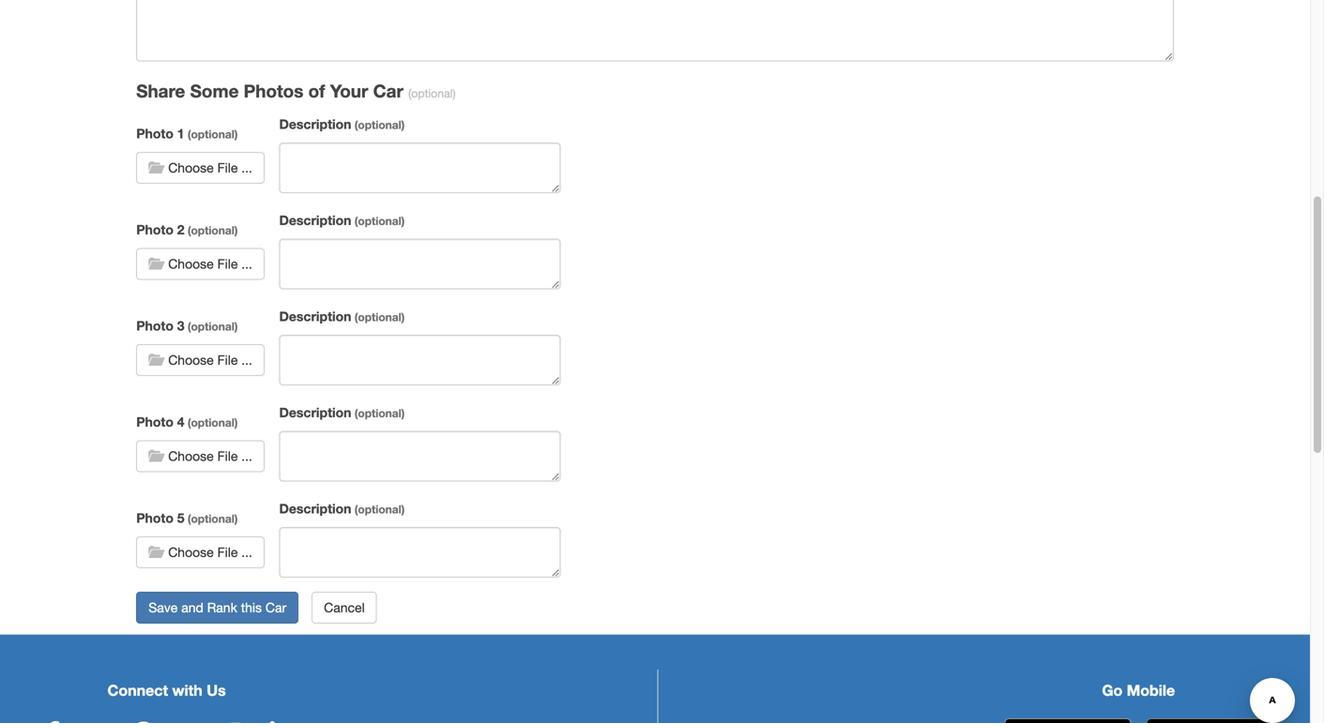 Task type: vqa. For each thing, say whether or not it's contained in the screenshot.
Instagram icon
yes



Task type: describe. For each thing, give the bounding box(es) containing it.
photo for photo 1
[[136, 126, 174, 141]]

get it on google play image
[[1147, 719, 1273, 724]]

4
[[177, 414, 185, 430]]

2
[[177, 222, 185, 237]]

description for photo 5
[[279, 501, 352, 517]]

... for photo 5
[[241, 545, 252, 560]]

connect
[[107, 682, 168, 700]]

of
[[309, 80, 325, 102]]

with
[[172, 682, 203, 700]]

... for photo 2
[[241, 256, 252, 272]]

description for photo 2
[[279, 212, 352, 228]]

description (optional) for photo 4
[[279, 405, 405, 420]]

description for photo 1
[[279, 116, 352, 132]]

photo 1 (optional)
[[136, 126, 238, 141]]

facebook image
[[39, 722, 65, 724]]

file for photo 1
[[217, 160, 238, 175]]

your
[[330, 80, 368, 102]]

mobile
[[1127, 682, 1176, 700]]

choose file ... for 5
[[168, 545, 252, 560]]

choose for photo 1
[[168, 160, 214, 175]]

go mobile
[[1102, 682, 1176, 700]]

download on the app store image
[[1005, 719, 1132, 724]]

... for photo 1
[[241, 160, 252, 175]]

choose for photo 5
[[168, 545, 214, 560]]

... for photo 4
[[241, 449, 252, 464]]

photo for photo 3
[[136, 318, 174, 334]]

3
[[177, 318, 185, 334]]

(optional) inside photo 2 (optional)
[[188, 224, 238, 237]]

file for photo 2
[[217, 256, 238, 272]]

photo 4 (optional)
[[136, 414, 238, 430]]

choose for photo 2
[[168, 256, 214, 272]]

... for photo 3
[[241, 352, 252, 368]]

photo 3 (optional)
[[136, 318, 238, 334]]

linkedin image
[[268, 722, 294, 724]]

photo for photo 2
[[136, 222, 174, 237]]

choose file ... button for 3
[[136, 344, 265, 376]]

us
[[207, 682, 226, 700]]

description for photo 4
[[279, 405, 352, 420]]

pinterest image
[[131, 722, 157, 724]]

photo 2 (optional)
[[136, 222, 238, 237]]

(optional) inside photo 4 (optional)
[[188, 416, 238, 429]]

choose file ... for 2
[[168, 256, 252, 272]]

choose file ... button for 1
[[136, 152, 265, 184]]

file for photo 4
[[217, 449, 238, 464]]

choose file ... for 4
[[168, 449, 252, 464]]



Task type: locate. For each thing, give the bounding box(es) containing it.
description
[[279, 116, 352, 132], [279, 212, 352, 228], [279, 309, 352, 324], [279, 405, 352, 420], [279, 501, 352, 517]]

file
[[217, 160, 238, 175], [217, 256, 238, 272], [217, 352, 238, 368], [217, 449, 238, 464], [217, 545, 238, 560]]

choose file ... down photo 3 (optional)
[[168, 352, 252, 368]]

3 choose from the top
[[168, 352, 214, 368]]

choose file ... button for 4
[[136, 441, 265, 472]]

choose
[[168, 160, 214, 175], [168, 256, 214, 272], [168, 352, 214, 368], [168, 449, 214, 464], [168, 545, 214, 560]]

share
[[136, 80, 185, 102]]

choose down photo 1 (optional)
[[168, 160, 214, 175]]

go
[[1102, 682, 1123, 700]]

choose file ... for 3
[[168, 352, 252, 368]]

photo left 4
[[136, 414, 174, 430]]

...
[[241, 160, 252, 175], [241, 256, 252, 272], [241, 352, 252, 368], [241, 449, 252, 464], [241, 545, 252, 560]]

description (optional) for photo 5
[[279, 501, 405, 517]]

None text field
[[279, 239, 561, 289], [279, 527, 561, 578], [279, 239, 561, 289], [279, 527, 561, 578]]

choose file ... button for 5
[[136, 537, 265, 569]]

choose file ... down photo 5 (optional)
[[168, 545, 252, 560]]

choose for photo 4
[[168, 449, 214, 464]]

5 choose from the top
[[168, 545, 214, 560]]

choose file ... button
[[136, 152, 265, 184], [136, 248, 265, 280], [136, 344, 265, 376], [136, 441, 265, 472], [136, 537, 265, 569]]

5
[[177, 511, 185, 526]]

file for photo 3
[[217, 352, 238, 368]]

file down photo 3 (optional)
[[217, 352, 238, 368]]

(optional) inside photo 3 (optional)
[[188, 320, 238, 333]]

3 description from the top
[[279, 309, 352, 324]]

3 description (optional) from the top
[[279, 309, 405, 324]]

4 choose from the top
[[168, 449, 214, 464]]

3 choose file ... from the top
[[168, 352, 252, 368]]

3 file from the top
[[217, 352, 238, 368]]

5 photo from the top
[[136, 511, 174, 526]]

photos
[[244, 80, 304, 102]]

(optional) inside photo 1 (optional)
[[188, 127, 238, 141]]

4 ... from the top
[[241, 449, 252, 464]]

(optional)
[[408, 87, 456, 100], [355, 118, 405, 131], [188, 127, 238, 141], [355, 214, 405, 227], [188, 224, 238, 237], [355, 311, 405, 324], [188, 320, 238, 333], [355, 407, 405, 420], [188, 416, 238, 429], [355, 503, 405, 516], [188, 512, 238, 526]]

choose file ...
[[168, 160, 252, 175], [168, 256, 252, 272], [168, 352, 252, 368], [168, 449, 252, 464], [168, 545, 252, 560]]

None submit
[[136, 592, 299, 624], [312, 592, 377, 624], [136, 592, 299, 624], [312, 592, 377, 624]]

connect with us
[[107, 682, 226, 700]]

5 description from the top
[[279, 501, 352, 517]]

file down photo 4 (optional) at the left of the page
[[217, 449, 238, 464]]

2 photo from the top
[[136, 222, 174, 237]]

choose down photo 3 (optional)
[[168, 352, 214, 368]]

photo left 3
[[136, 318, 174, 334]]

4 file from the top
[[217, 449, 238, 464]]

description for photo 3
[[279, 309, 352, 324]]

file for photo 5
[[217, 545, 238, 560]]

photo left 1
[[136, 126, 174, 141]]

instagram image
[[222, 722, 249, 724]]

(optional) inside photo 5 (optional)
[[188, 512, 238, 526]]

photo 5 (optional)
[[136, 511, 238, 526]]

3 photo from the top
[[136, 318, 174, 334]]

3 choose file ... button from the top
[[136, 344, 265, 376]]

2 choose from the top
[[168, 256, 214, 272]]

choose file ... button down photo 5 (optional)
[[136, 537, 265, 569]]

2 choose file ... button from the top
[[136, 248, 265, 280]]

None text field
[[136, 0, 1174, 62], [279, 143, 561, 193], [279, 335, 561, 386], [279, 431, 561, 482], [136, 0, 1174, 62], [279, 143, 561, 193], [279, 335, 561, 386], [279, 431, 561, 482]]

1 description (optional) from the top
[[279, 116, 405, 132]]

choose file ... down photo 1 (optional)
[[168, 160, 252, 175]]

4 photo from the top
[[136, 414, 174, 430]]

4 description from the top
[[279, 405, 352, 420]]

choose file ... for 1
[[168, 160, 252, 175]]

choose file ... button for 2
[[136, 248, 265, 280]]

description (optional) for photo 3
[[279, 309, 405, 324]]

4 description (optional) from the top
[[279, 405, 405, 420]]

2 description (optional) from the top
[[279, 212, 405, 228]]

5 ... from the top
[[241, 545, 252, 560]]

file down photo 1 (optional)
[[217, 160, 238, 175]]

2 description from the top
[[279, 212, 352, 228]]

2 file from the top
[[217, 256, 238, 272]]

1
[[177, 126, 185, 141]]

choose file ... button down photo 3 (optional)
[[136, 344, 265, 376]]

photo left 2
[[136, 222, 174, 237]]

5 description (optional) from the top
[[279, 501, 405, 517]]

1 photo from the top
[[136, 126, 174, 141]]

choose down photo 4 (optional) at the left of the page
[[168, 449, 214, 464]]

2 choose file ... from the top
[[168, 256, 252, 272]]

4 choose file ... button from the top
[[136, 441, 265, 472]]

choose for photo 3
[[168, 352, 214, 368]]

1 choose from the top
[[168, 160, 214, 175]]

photo
[[136, 126, 174, 141], [136, 222, 174, 237], [136, 318, 174, 334], [136, 414, 174, 430], [136, 511, 174, 526]]

choose file ... down photo 4 (optional) at the left of the page
[[168, 449, 252, 464]]

1 choose file ... from the top
[[168, 160, 252, 175]]

car
[[373, 80, 403, 102]]

choose file ... button down photo 2 (optional) at the top of page
[[136, 248, 265, 280]]

2 ... from the top
[[241, 256, 252, 272]]

4 choose file ... from the top
[[168, 449, 252, 464]]

5 choose file ... from the top
[[168, 545, 252, 560]]

3 ... from the top
[[241, 352, 252, 368]]

1 ... from the top
[[241, 160, 252, 175]]

photo for photo 5
[[136, 511, 174, 526]]

choose file ... down photo 2 (optional) at the top of page
[[168, 256, 252, 272]]

choose down photo 2 (optional) at the top of page
[[168, 256, 214, 272]]

photo for photo 4
[[136, 414, 174, 430]]

file down photo 5 (optional)
[[217, 545, 238, 560]]

5 choose file ... button from the top
[[136, 537, 265, 569]]

file down photo 2 (optional) at the top of page
[[217, 256, 238, 272]]

description (optional) for photo 1
[[279, 116, 405, 132]]

description (optional)
[[279, 116, 405, 132], [279, 212, 405, 228], [279, 309, 405, 324], [279, 405, 405, 420], [279, 501, 405, 517]]

choose file ... button down photo 1 (optional)
[[136, 152, 265, 184]]

description (optional) for photo 2
[[279, 212, 405, 228]]

1 description from the top
[[279, 116, 352, 132]]

some
[[190, 80, 239, 102]]

share some photos of your car (optional)
[[136, 80, 456, 102]]

(optional) inside share some photos of your car (optional)
[[408, 87, 456, 100]]

photo left the '5'
[[136, 511, 174, 526]]

1 file from the top
[[217, 160, 238, 175]]

choose file ... button down photo 4 (optional) at the left of the page
[[136, 441, 265, 472]]

choose down photo 5 (optional)
[[168, 545, 214, 560]]

5 file from the top
[[217, 545, 238, 560]]

1 choose file ... button from the top
[[136, 152, 265, 184]]



